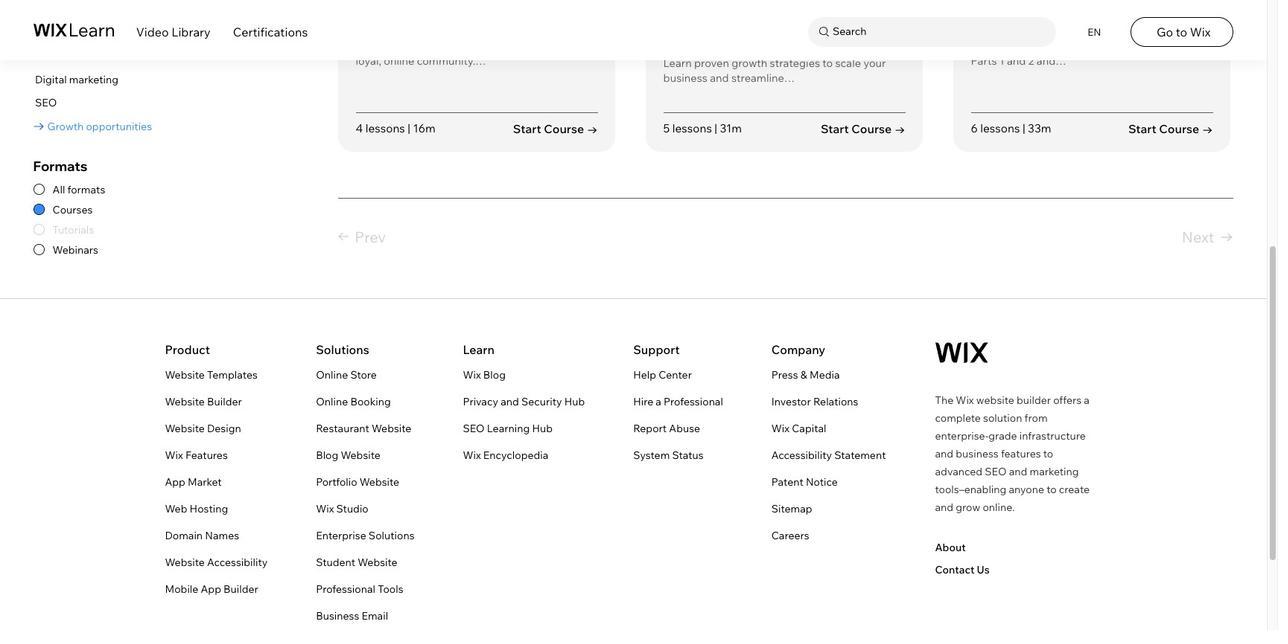 Task type: describe. For each thing, give the bounding box(es) containing it.
website inside 'website templates' link
[[165, 369, 205, 382]]

website design link
[[165, 420, 241, 438]]

patent
[[771, 476, 803, 490]]

video library
[[136, 24, 211, 39]]

part
[[1026, 19, 1050, 34]]

grow
[[956, 501, 980, 515]]

templates
[[207, 369, 258, 382]]

professional tools
[[316, 583, 403, 597]]

website accessibility link
[[165, 554, 268, 572]]

seo for seo
[[35, 97, 57, 110]]

33m
[[1028, 121, 1051, 135]]

seo learning hub
[[463, 423, 553, 436]]

community.…
[[417, 54, 486, 68]]

marketing inside button
[[69, 73, 118, 87]]

start course → for blogging part 3: monetize your blog
[[1128, 121, 1213, 136]]

portfolio
[[316, 476, 357, 490]]

grow
[[663, 19, 695, 34]]

careers link
[[771, 528, 809, 545]]

anyone
[[1009, 484, 1044, 497]]

wix features link
[[165, 447, 228, 465]]

and inside privacy and security hub link
[[501, 396, 519, 409]]

fitness
[[420, 39, 454, 53]]

0 horizontal spatial a
[[656, 396, 661, 409]]

start for grow and scale your ecommerce business
[[821, 121, 849, 136]]

hosting
[[190, 503, 228, 516]]

blog
[[1151, 19, 1178, 34]]

restaurant website link
[[316, 420, 411, 438]]

growth opportunities
[[47, 120, 152, 133]]

→ for blogging part 3: monetize your blog
[[1202, 121, 1213, 136]]

en button
[[1078, 17, 1108, 47]]

4 lessons | 16m
[[356, 121, 436, 135]]

business inside the wix website builder offers a complete solution from enterprise-grade infrastructure and business features to advanced seo and marketing tools–enabling anyone to create and grow online.
[[956, 448, 999, 461]]

infrastructure
[[1019, 430, 1086, 443]]

lessons inside start course → list item
[[365, 121, 405, 135]]

website inside website design link
[[165, 423, 205, 436]]

growth opportunities button
[[33, 118, 152, 136]]

seo button
[[33, 94, 152, 113]]

0 vertical spatial builder
[[207, 396, 242, 409]]

tutorials
[[53, 223, 94, 237]]

start course → list item
[[338, 0, 615, 152]]

build inside expand your fitness business and build your loyal, online community.…
[[525, 39, 550, 53]]

app inside mobile app builder link
[[201, 583, 221, 597]]

we'll
[[971, 39, 995, 53]]

your inside blogging part 3: monetize your blog we'll build off of what you learned in blogging parts 1 and 2 and…
[[1123, 19, 1149, 34]]

formats
[[67, 183, 105, 196]]

solution
[[983, 412, 1022, 426]]

1 vertical spatial blog
[[316, 449, 338, 463]]

0 vertical spatial blogging
[[971, 19, 1024, 34]]

list item containing grow and scale your ecommerce business
[[646, 0, 923, 152]]

course for grow and scale your ecommerce business
[[851, 121, 892, 136]]

to inside menu bar
[[1176, 24, 1187, 39]]

growth for growth
[[33, 45, 82, 62]]

website accessibility
[[165, 557, 268, 570]]

business down proven
[[663, 71, 707, 85]]

relations
[[813, 396, 858, 409]]

press
[[771, 369, 798, 382]]

media
[[810, 369, 840, 382]]

status
[[672, 449, 704, 463]]

marketing inside the wix website builder offers a complete solution from enterprise-grade infrastructure and business features to advanced seo and marketing tools–enabling anyone to create and grow online.
[[1030, 466, 1079, 479]]

patent notice
[[771, 476, 838, 490]]

studio
[[336, 503, 368, 516]]

course for blogging part 3: monetize your blog
[[1159, 121, 1199, 136]]

31m
[[720, 121, 742, 135]]

start course → inside list item
[[513, 121, 598, 136]]

expand your fitness business and build your loyal, online community.…
[[356, 39, 575, 68]]

you
[[1080, 39, 1099, 53]]

library
[[171, 24, 211, 39]]

ecommerce list
[[33, 0, 129, 23]]

wix for wix features
[[165, 449, 183, 463]]

features
[[1001, 448, 1041, 461]]

website inside website accessibility link
[[165, 557, 205, 570]]

4
[[356, 121, 363, 135]]

seo list item
[[33, 94, 152, 113]]

0 vertical spatial solutions
[[316, 343, 369, 358]]

web
[[165, 503, 187, 516]]

website inside portfolio website link
[[360, 476, 399, 490]]

1 horizontal spatial hub
[[564, 396, 585, 409]]

formats
[[33, 158, 87, 175]]

loyal,
[[356, 54, 381, 68]]

website inside restaurant website link
[[372, 423, 411, 436]]

lessons for grow and scale your ecommerce business
[[672, 121, 712, 135]]

center
[[658, 369, 692, 382]]

start course → button for grow and scale your ecommerce business
[[821, 120, 905, 137]]

company
[[771, 343, 825, 358]]

report abuse link
[[633, 420, 700, 438]]

online store link
[[316, 367, 377, 385]]

1 horizontal spatial professional
[[664, 396, 723, 409]]

web hosting
[[165, 503, 228, 516]]

online.
[[983, 501, 1015, 515]]

notice
[[806, 476, 838, 490]]

wix for wix blog
[[463, 369, 481, 382]]

patent notice link
[[771, 474, 838, 492]]

&
[[800, 369, 807, 382]]

menu bar containing video library
[[0, 0, 1267, 60]]

16m
[[413, 121, 436, 135]]

online booking link
[[316, 393, 391, 411]]

start course → for grow and scale your ecommerce business
[[821, 121, 905, 136]]

proven
[[694, 56, 729, 70]]

video library link
[[136, 24, 211, 39]]

list inside filters navigation
[[33, 71, 152, 136]]

statement
[[834, 449, 886, 463]]

start for blogging part 3: monetize your blog
[[1128, 121, 1156, 136]]

filters navigation
[[33, 0, 318, 257]]

portfolio website
[[316, 476, 399, 490]]

to down infrastructure
[[1043, 448, 1053, 461]]

blogging part 3: monetize your blog we'll build off of what you learned in blogging parts 1 and 2 and…
[[971, 19, 1199, 68]]

wix blog link
[[463, 367, 506, 385]]

go to wix
[[1157, 24, 1211, 39]]

seo inside the wix website builder offers a complete solution from enterprise-grade infrastructure and business features to advanced seo and marketing tools–enabling anyone to create and grow online.
[[985, 466, 1007, 479]]

encyclopedia
[[483, 449, 548, 463]]

blog website link
[[316, 447, 380, 465]]

help
[[633, 369, 656, 382]]

1 vertical spatial builder
[[223, 583, 258, 597]]

ecommerce inside button
[[35, 7, 95, 20]]

restaurant
[[316, 423, 369, 436]]

1
[[999, 54, 1004, 68]]

start inside list item
[[513, 121, 541, 136]]

ecommerce inside grow and scale your ecommerce business learn proven growth strategies to scale your business and streamline…
[[783, 19, 855, 34]]

3:
[[1053, 19, 1063, 34]]

list inside filtered results region
[[338, 0, 1234, 152]]

growth for growth opportunities
[[47, 120, 84, 133]]

complete
[[935, 412, 981, 426]]

off
[[1025, 39, 1038, 53]]

wix logo, homepage image
[[935, 343, 988, 364]]

and…
[[1037, 54, 1066, 68]]

wix inside menu bar
[[1190, 24, 1211, 39]]

about
[[935, 542, 966, 555]]

restaurant website
[[316, 423, 411, 436]]

enterprise-
[[935, 430, 988, 443]]

2
[[1028, 54, 1034, 68]]

advanced
[[935, 466, 982, 479]]

blog inside "link"
[[483, 369, 506, 382]]



Task type: vqa. For each thing, say whether or not it's contained in the screenshot.
the View popup button in Artist group
no



Task type: locate. For each thing, give the bounding box(es) containing it.
1 horizontal spatial accessibility
[[771, 449, 832, 463]]

3 list item from the left
[[954, 0, 1230, 152]]

marketing up seo list item
[[69, 73, 118, 87]]

wix
[[1190, 24, 1211, 39], [463, 369, 481, 382], [956, 394, 974, 408], [771, 423, 790, 436], [165, 449, 183, 463], [463, 449, 481, 463], [316, 503, 334, 516]]

contact
[[935, 564, 975, 577]]

website inside blog website link
[[341, 449, 380, 463]]

1 vertical spatial hub
[[532, 423, 553, 436]]

| left 33m
[[1022, 121, 1025, 135]]

business down enterprise-
[[956, 448, 999, 461]]

online up restaurant on the left bottom of page
[[316, 396, 348, 409]]

1 vertical spatial solutions
[[369, 530, 414, 543]]

to left 'create'
[[1047, 484, 1057, 497]]

business inside expand your fitness business and build your loyal, online community.…
[[457, 39, 501, 53]]

| for grow and scale your ecommerce business
[[714, 121, 717, 135]]

wix inside "link"
[[463, 369, 481, 382]]

blog website
[[316, 449, 380, 463]]

2 | from the left
[[714, 121, 717, 135]]

2 horizontal spatial |
[[1022, 121, 1025, 135]]

1 horizontal spatial app
[[201, 583, 221, 597]]

1 horizontal spatial a
[[1084, 394, 1090, 408]]

to inside grow and scale your ecommerce business learn proven growth strategies to scale your business and streamline…
[[822, 56, 833, 70]]

3 course from the left
[[1159, 121, 1199, 136]]

1 vertical spatial professional
[[316, 583, 375, 597]]

1 horizontal spatial blogging
[[1153, 39, 1199, 53]]

marketing up 'create'
[[1030, 466, 1079, 479]]

growth down seo "button"
[[47, 120, 84, 133]]

seo
[[35, 97, 57, 110], [463, 423, 485, 436], [985, 466, 1007, 479]]

2 online from the top
[[316, 396, 348, 409]]

blog up portfolio
[[316, 449, 338, 463]]

1 horizontal spatial seo
[[463, 423, 485, 436]]

learn up wix blog "link"
[[463, 343, 494, 358]]

ecommerce up digital marketing
[[35, 7, 95, 20]]

list containing grow and scale your ecommerce business
[[338, 0, 1234, 152]]

wix for wix studio
[[316, 503, 334, 516]]

1 vertical spatial accessibility
[[207, 557, 268, 570]]

1 start course → from the left
[[513, 121, 598, 136]]

2 horizontal spatial start course →
[[1128, 121, 1213, 136]]

0 horizontal spatial list
[[33, 71, 152, 136]]

0 horizontal spatial start course →
[[513, 121, 598, 136]]

names
[[205, 530, 239, 543]]

scale up growth
[[722, 19, 752, 34]]

accessibility down 'wix capital' link
[[771, 449, 832, 463]]

blogging up "we'll"
[[971, 19, 1024, 34]]

website inside student website link
[[358, 557, 397, 570]]

website up website design
[[165, 396, 205, 409]]

and inside blogging part 3: monetize your blog we'll build off of what you learned in blogging parts 1 and 2 and…
[[1007, 54, 1026, 68]]

a inside the wix website builder offers a complete solution from enterprise-grade infrastructure and business features to advanced seo and marketing tools–enabling anyone to create and grow online.
[[1084, 394, 1090, 408]]

1 horizontal spatial →
[[894, 121, 905, 136]]

2 course from the left
[[851, 121, 892, 136]]

lessons right 5
[[672, 121, 712, 135]]

grow and scale your ecommerce business learn proven growth strategies to scale your business and streamline…
[[663, 19, 886, 85]]

1 horizontal spatial list item
[[646, 0, 923, 152]]

lessons right 6
[[980, 121, 1020, 135]]

1 horizontal spatial start
[[821, 121, 849, 136]]

lessons for blogging part 3: monetize your blog
[[980, 121, 1020, 135]]

abuse
[[669, 423, 700, 436]]

→ for grow and scale your ecommerce business
[[894, 121, 905, 136]]

monetize
[[1066, 19, 1120, 34]]

certifications link
[[233, 24, 308, 39]]

1 vertical spatial seo
[[463, 423, 485, 436]]

mobile
[[165, 583, 198, 597]]

0 vertical spatial blog
[[483, 369, 506, 382]]

growth opportunities list item
[[33, 118, 152, 136]]

ecommerce
[[35, 7, 95, 20], [783, 19, 855, 34]]

scale right strategies in the right top of the page
[[835, 56, 861, 70]]

website down 'domain'
[[165, 557, 205, 570]]

builder
[[207, 396, 242, 409], [223, 583, 258, 597]]

| left 31m
[[714, 121, 717, 135]]

the wix website builder offers a complete solution from enterprise-grade infrastructure and business features to advanced seo and marketing tools–enabling anyone to create and grow online.
[[935, 394, 1090, 515]]

list item
[[33, 0, 129, 0], [646, 0, 923, 152], [954, 0, 1230, 152]]

2 vertical spatial seo
[[985, 466, 1007, 479]]

6
[[971, 121, 978, 135]]

wix for wix encyclopedia
[[463, 449, 481, 463]]

2 start course → from the left
[[821, 121, 905, 136]]

website
[[976, 394, 1014, 408]]

sitemap
[[771, 503, 812, 516]]

mobile app builder
[[165, 583, 258, 597]]

2 horizontal spatial →
[[1202, 121, 1213, 136]]

digital marketing button
[[33, 71, 152, 90]]

learn left proven
[[663, 56, 692, 70]]

offers
[[1053, 394, 1082, 408]]

2 start from the left
[[821, 121, 849, 136]]

0 horizontal spatial start course → button
[[513, 120, 598, 137]]

professional
[[664, 396, 723, 409], [316, 583, 375, 597]]

1 horizontal spatial list
[[338, 0, 1234, 152]]

certifications
[[233, 24, 308, 39]]

go
[[1157, 24, 1173, 39]]

online for online store
[[316, 369, 348, 382]]

2 horizontal spatial seo
[[985, 466, 1007, 479]]

1 build from the left
[[525, 39, 550, 53]]

3 start from the left
[[1128, 121, 1156, 136]]

ecommerce button
[[33, 5, 129, 23]]

business down "grow"
[[663, 36, 715, 51]]

a right hire
[[656, 396, 661, 409]]

1 horizontal spatial ecommerce
[[783, 19, 855, 34]]

business up community.…
[[457, 39, 501, 53]]

0 vertical spatial online
[[316, 369, 348, 382]]

enterprise solutions
[[316, 530, 414, 543]]

professional up business email 'link'
[[316, 583, 375, 597]]

list containing digital marketing
[[33, 71, 152, 136]]

wix up privacy
[[463, 369, 481, 382]]

list item inside the ecommerce list
[[33, 0, 129, 0]]

→ inside list item
[[587, 121, 598, 136]]

1 vertical spatial app
[[201, 583, 221, 597]]

2 build from the left
[[997, 39, 1022, 53]]

| for blogging part 3: monetize your blog
[[1022, 121, 1025, 135]]

0 horizontal spatial |
[[408, 121, 410, 135]]

press & media link
[[771, 367, 840, 385]]

digital marketing list item
[[33, 71, 152, 90]]

blog
[[483, 369, 506, 382], [316, 449, 338, 463]]

wix studio link
[[316, 501, 368, 519]]

1 horizontal spatial blog
[[483, 369, 506, 382]]

in
[[1142, 39, 1151, 53]]

online left store
[[316, 369, 348, 382]]

wix capital link
[[771, 420, 826, 438]]

wix left capital
[[771, 423, 790, 436]]

app market link
[[165, 474, 222, 492]]

hub down security
[[532, 423, 553, 436]]

menu bar
[[0, 0, 1267, 60]]

professional tools link
[[316, 581, 403, 599]]

2 horizontal spatial start
[[1128, 121, 1156, 136]]

builder up design
[[207, 396, 242, 409]]

list item containing blogging part 3: monetize your blog
[[954, 0, 1230, 152]]

2 horizontal spatial list item
[[954, 0, 1230, 152]]

and inside expand your fitness business and build your loyal, online community.…
[[503, 39, 522, 53]]

expand
[[356, 39, 393, 53]]

marketing
[[69, 73, 118, 87], [1030, 466, 1079, 479]]

1 start course → button from the left
[[513, 120, 598, 137]]

2 horizontal spatial lessons
[[980, 121, 1020, 135]]

1 list item from the left
[[33, 0, 129, 0]]

0 horizontal spatial app
[[165, 476, 185, 490]]

accessibility
[[771, 449, 832, 463], [207, 557, 268, 570]]

features
[[185, 449, 228, 463]]

hub right security
[[564, 396, 585, 409]]

blogging down blog
[[1153, 39, 1199, 53]]

blog up privacy
[[483, 369, 506, 382]]

student website link
[[316, 554, 397, 572]]

seo learning hub link
[[463, 420, 553, 438]]

build inside blogging part 3: monetize your blog we'll build off of what you learned in blogging parts 1 and 2 and…
[[997, 39, 1022, 53]]

website up wix features link
[[165, 423, 205, 436]]

filtered results region
[[338, 0, 1234, 256]]

app down website accessibility link
[[201, 583, 221, 597]]

web hosting link
[[165, 501, 228, 519]]

1 | from the left
[[408, 121, 410, 135]]

0 horizontal spatial blogging
[[971, 19, 1024, 34]]

| left 16m
[[408, 121, 410, 135]]

seo down privacy
[[463, 423, 485, 436]]

1 online from the top
[[316, 369, 348, 382]]

website up studio
[[360, 476, 399, 490]]

6 lessons | 33m
[[971, 121, 1051, 135]]

a
[[1084, 394, 1090, 408], [656, 396, 661, 409]]

solutions up online store "link"
[[316, 343, 369, 358]]

learn inside grow and scale your ecommerce business learn proven growth strategies to scale your business and streamline…
[[663, 56, 692, 70]]

parts
[[971, 54, 997, 68]]

website down product on the left bottom of the page
[[165, 369, 205, 382]]

online inside "link"
[[316, 369, 348, 382]]

hire
[[633, 396, 653, 409]]

1 vertical spatial marketing
[[1030, 466, 1079, 479]]

online for online booking
[[316, 396, 348, 409]]

wix for wix capital
[[771, 423, 790, 436]]

2 start course → button from the left
[[821, 120, 905, 137]]

1 lessons from the left
[[365, 121, 405, 135]]

course inside list item
[[544, 121, 584, 136]]

0 horizontal spatial professional
[[316, 583, 375, 597]]

create
[[1059, 484, 1090, 497]]

0 vertical spatial app
[[165, 476, 185, 490]]

website down enterprise solutions
[[358, 557, 397, 570]]

0 horizontal spatial accessibility
[[207, 557, 268, 570]]

1 horizontal spatial scale
[[835, 56, 861, 70]]

1 horizontal spatial learn
[[663, 56, 692, 70]]

0 horizontal spatial start
[[513, 121, 541, 136]]

and
[[697, 19, 720, 34], [503, 39, 522, 53], [1007, 54, 1026, 68], [710, 71, 729, 85], [501, 396, 519, 409], [935, 448, 953, 461], [1009, 466, 1027, 479], [935, 501, 953, 515]]

0 horizontal spatial ecommerce
[[35, 7, 95, 20]]

careers
[[771, 530, 809, 543]]

1 vertical spatial learn
[[463, 343, 494, 358]]

scale
[[722, 19, 752, 34], [835, 56, 861, 70]]

3 start course → from the left
[[1128, 121, 1213, 136]]

website design
[[165, 423, 241, 436]]

seo down digital
[[35, 97, 57, 110]]

app
[[165, 476, 185, 490], [201, 583, 221, 597]]

growth up digital
[[33, 45, 82, 62]]

business email
[[316, 610, 388, 624]]

domain names
[[165, 530, 239, 543]]

seo inside 'seo learning hub' link
[[463, 423, 485, 436]]

ecommerce up strategies in the right top of the page
[[783, 19, 855, 34]]

app up web
[[165, 476, 185, 490]]

growth
[[732, 56, 767, 70]]

start course → button for blogging part 3: monetize your blog
[[1128, 120, 1213, 137]]

streamline…
[[731, 71, 795, 85]]

student
[[316, 557, 355, 570]]

video
[[136, 24, 169, 39]]

wix left encyclopedia
[[463, 449, 481, 463]]

wix inside the wix website builder offers a complete solution from enterprise-grade infrastructure and business features to advanced seo and marketing tools–enabling anyone to create and grow online.
[[956, 394, 974, 408]]

3 lessons from the left
[[980, 121, 1020, 135]]

webinars
[[53, 243, 98, 257]]

2 list item from the left
[[646, 0, 923, 152]]

business
[[316, 610, 359, 624]]

the
[[935, 394, 953, 408]]

0 horizontal spatial lessons
[[365, 121, 405, 135]]

seo for seo learning hub
[[463, 423, 485, 436]]

all
[[53, 183, 65, 196]]

0 vertical spatial seo
[[35, 97, 57, 110]]

1 course from the left
[[544, 121, 584, 136]]

tools–enabling
[[935, 484, 1006, 497]]

Search text field
[[829, 22, 1052, 41]]

0 vertical spatial accessibility
[[771, 449, 832, 463]]

accessibility down names
[[207, 557, 268, 570]]

lessons right 4
[[365, 121, 405, 135]]

builder down website accessibility link
[[223, 583, 258, 597]]

0 horizontal spatial learn
[[463, 343, 494, 358]]

1 vertical spatial online
[[316, 396, 348, 409]]

0 horizontal spatial blog
[[316, 449, 338, 463]]

1 vertical spatial scale
[[835, 56, 861, 70]]

market
[[188, 476, 222, 490]]

a right offers
[[1084, 394, 1090, 408]]

|
[[408, 121, 410, 135], [714, 121, 717, 135], [1022, 121, 1025, 135]]

ecommerce list item
[[33, 5, 129, 23]]

press & media
[[771, 369, 840, 382]]

0 vertical spatial growth
[[33, 45, 82, 62]]

privacy
[[463, 396, 498, 409]]

app market
[[165, 476, 222, 490]]

business email link
[[316, 608, 388, 626]]

0 vertical spatial marketing
[[69, 73, 118, 87]]

course
[[544, 121, 584, 136], [851, 121, 892, 136], [1159, 121, 1199, 136]]

wix up complete
[[956, 394, 974, 408]]

list
[[338, 0, 1234, 152], [33, 71, 152, 136]]

security
[[521, 396, 562, 409]]

5 lessons | 31m
[[663, 121, 742, 135]]

1 horizontal spatial lessons
[[672, 121, 712, 135]]

0 horizontal spatial hub
[[532, 423, 553, 436]]

wix capital
[[771, 423, 826, 436]]

3 start course → button from the left
[[1128, 120, 1213, 137]]

0 horizontal spatial list item
[[33, 0, 129, 0]]

investor relations link
[[771, 393, 858, 411]]

wix blog
[[463, 369, 506, 382]]

1 horizontal spatial marketing
[[1030, 466, 1079, 479]]

1 horizontal spatial start course →
[[821, 121, 905, 136]]

1 start from the left
[[513, 121, 541, 136]]

0 vertical spatial learn
[[663, 56, 692, 70]]

1 horizontal spatial course
[[851, 121, 892, 136]]

formats group
[[33, 158, 318, 257]]

2 lessons from the left
[[672, 121, 712, 135]]

| inside start course → list item
[[408, 121, 410, 135]]

1 vertical spatial blogging
[[1153, 39, 1199, 53]]

1 horizontal spatial start course → button
[[821, 120, 905, 137]]

wix left studio
[[316, 503, 334, 516]]

of
[[1041, 39, 1051, 53]]

solutions up student website
[[369, 530, 414, 543]]

0 horizontal spatial build
[[525, 39, 550, 53]]

online
[[316, 369, 348, 382], [316, 396, 348, 409]]

0 vertical spatial professional
[[664, 396, 723, 409]]

3 | from the left
[[1022, 121, 1025, 135]]

to right the "go" at the right top of the page
[[1176, 24, 1187, 39]]

app inside app market link
[[165, 476, 185, 490]]

system status link
[[633, 447, 704, 465]]

0 horizontal spatial course
[[544, 121, 584, 136]]

start course → button inside list item
[[513, 120, 598, 137]]

0 vertical spatial hub
[[564, 396, 585, 409]]

help center
[[633, 369, 692, 382]]

lessons
[[365, 121, 405, 135], [672, 121, 712, 135], [980, 121, 1020, 135]]

2 horizontal spatial course
[[1159, 121, 1199, 136]]

2 horizontal spatial start course → button
[[1128, 120, 1213, 137]]

website down booking
[[372, 423, 411, 436]]

to right strategies in the right top of the page
[[822, 56, 833, 70]]

1 horizontal spatial build
[[997, 39, 1022, 53]]

contact us link
[[935, 564, 990, 577]]

report
[[633, 423, 667, 436]]

enterprise
[[316, 530, 366, 543]]

0 horizontal spatial scale
[[722, 19, 752, 34]]

0 horizontal spatial marketing
[[69, 73, 118, 87]]

wix left features
[[165, 449, 183, 463]]

hire a professional
[[633, 396, 723, 409]]

0 horizontal spatial →
[[587, 121, 598, 136]]

website inside website builder link
[[165, 396, 205, 409]]

professional up 'abuse'
[[664, 396, 723, 409]]

0 horizontal spatial seo
[[35, 97, 57, 110]]

sitemap link
[[771, 501, 812, 519]]

website builder link
[[165, 393, 242, 411]]

website up portfolio website
[[341, 449, 380, 463]]

3 → from the left
[[1202, 121, 1213, 136]]

blogging part 3: monetize your blog link
[[971, 19, 1178, 34]]

system status
[[633, 449, 704, 463]]

1 vertical spatial growth
[[47, 120, 84, 133]]

2 → from the left
[[894, 121, 905, 136]]

wix right the "go" at the right top of the page
[[1190, 24, 1211, 39]]

0 vertical spatial scale
[[722, 19, 752, 34]]

1 horizontal spatial |
[[714, 121, 717, 135]]

1 → from the left
[[587, 121, 598, 136]]

seo up tools–enabling on the bottom of page
[[985, 466, 1007, 479]]

seo inside seo "button"
[[35, 97, 57, 110]]

website builder
[[165, 396, 242, 409]]

growth inside button
[[47, 120, 84, 133]]



